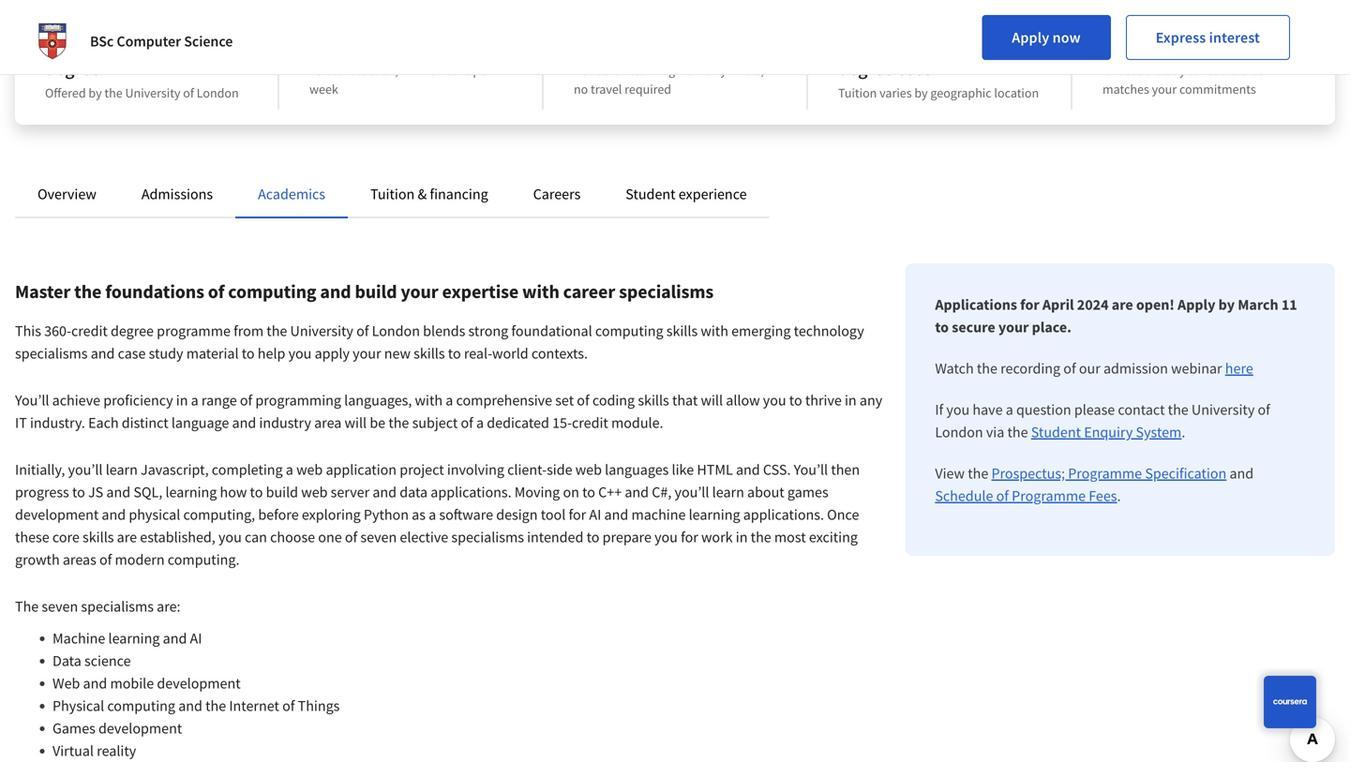 Task type: locate. For each thing, give the bounding box(es) containing it.
subject
[[412, 414, 458, 432]]

ai
[[589, 505, 601, 524], [190, 629, 202, 648]]

computing down mobile
[[107, 697, 175, 715]]

2 vertical spatial with
[[415, 391, 443, 410]]

and down languages
[[625, 483, 649, 502]]

credit inside you'll achieve proficiency in a range of programming languages, with a comprehensive set of coding skills that will allow you to thrive in any it industry. each distinct language and industry area will be the subject of a dedicated 15-credit module.
[[572, 414, 608, 432]]

0 horizontal spatial with
[[415, 391, 443, 410]]

languages
[[605, 460, 669, 479]]

2 vertical spatial university
[[1192, 400, 1255, 419]]

skills inside initially, you'll learn javascript, completing a web application project involving client-side web languages like html and css. you'll then progress to js and sql, learning how to build web server and data applications. moving on to c++ and c#, you'll learn about games development and physical computing, before exploring python as a software design tool for ai and machine learning applications. once these core skills are established, you can choose one of seven elective specialisms intended to prepare you for work in the most exciting growth areas of modern computing.
[[83, 528, 114, 547]]

one
[[318, 528, 342, 547]]

applications. down involving
[[431, 483, 512, 502]]

web
[[296, 460, 323, 479], [575, 460, 602, 479], [301, 483, 328, 502]]

1 vertical spatial london
[[372, 322, 420, 340]]

0 horizontal spatial .
[[1117, 487, 1121, 505]]

javascript,
[[141, 460, 209, 479]]

with inside you'll achieve proficiency in a range of programming languages, with a comprehensive set of coding skills that will allow you to thrive in any it industry. each distinct language and industry area will be the subject of a dedicated 15-credit module.
[[415, 391, 443, 410]]

2 vertical spatial computing
[[107, 697, 175, 715]]

in right work
[[736, 528, 748, 547]]

career
[[563, 280, 615, 303]]

0 horizontal spatial degree
[[45, 57, 100, 80]]

to left "real-"
[[448, 344, 461, 363]]

your left new
[[353, 344, 381, 363]]

university down computer
[[125, 84, 180, 101]]

web
[[53, 674, 80, 693]]

development up core
[[15, 505, 99, 524]]

0 horizontal spatial will
[[345, 414, 367, 432]]

tuition left &
[[370, 185, 415, 203]]

be
[[370, 414, 386, 432]]

1 vertical spatial are
[[117, 528, 137, 547]]

growth
[[15, 550, 60, 569]]

1 horizontal spatial student
[[1031, 423, 1081, 442]]

involving
[[447, 460, 504, 479]]

and left case
[[91, 344, 115, 363]]

0 horizontal spatial london
[[197, 84, 239, 101]]

and inside this 360-credit degree programme from the university of london blends strong foundational computing skills with emerging technology specialisms and case study material to help you apply your new skills to real-world contexts.
[[91, 344, 115, 363]]

0 vertical spatial .
[[1182, 423, 1186, 442]]

the right be
[[388, 414, 409, 432]]

0 horizontal spatial tuition
[[370, 185, 415, 203]]

23
[[309, 62, 322, 79]]

industry
[[259, 414, 311, 432]]

your inside this 360-credit degree programme from the university of london blends strong foundational computing skills with emerging technology specialisms and case study material to help you apply your new skills to real-world contexts.
[[353, 344, 381, 363]]

the right "master"
[[74, 280, 102, 303]]

learning up science
[[108, 629, 160, 648]]

ai down c++
[[589, 505, 601, 524]]

1 horizontal spatial london
[[372, 322, 420, 340]]

student down the question on the right bottom of page
[[1031, 423, 1081, 442]]

you right allow
[[763, 391, 786, 410]]

1 vertical spatial apply
[[1178, 295, 1216, 314]]

design
[[496, 505, 538, 524]]

1 vertical spatial credit
[[572, 414, 608, 432]]

the right the 'offered'
[[104, 84, 123, 101]]

1 vertical spatial tuition
[[370, 185, 415, 203]]

degree inside this 360-credit degree programme from the university of london blends strong foundational computing skills with emerging technology specialisms and case study material to help you apply your new skills to real-world contexts.
[[111, 322, 154, 340]]

expertise
[[442, 280, 519, 303]]

0 vertical spatial for
[[1020, 295, 1040, 314]]

by left march
[[1219, 295, 1235, 314]]

areas
[[63, 550, 96, 569]]

a inside if you have a question please contact the university of london via the
[[1006, 400, 1013, 419]]

14
[[401, 62, 414, 79]]

achieve
[[52, 391, 100, 410]]

world
[[492, 344, 529, 363]]

foundational
[[511, 322, 592, 340]]

0 horizontal spatial ai
[[190, 629, 202, 648]]

proficiency
[[103, 391, 173, 410]]

and inside "view the prospectus; programme specification and schedule of programme fees ."
[[1230, 464, 1254, 483]]

learning
[[630, 62, 675, 79], [165, 483, 217, 502], [689, 505, 740, 524], [108, 629, 160, 648]]

will left allow
[[701, 391, 723, 410]]

1 horizontal spatial degree
[[111, 322, 154, 340]]

to left js at the bottom
[[72, 483, 85, 502]]

you'll
[[68, 460, 103, 479], [675, 483, 709, 502]]

apply inside button
[[1012, 28, 1050, 47]]

with left emerging
[[701, 322, 728, 340]]

0 horizontal spatial by
[[89, 84, 102, 101]]

1 horizontal spatial you'll
[[675, 483, 709, 502]]

hands-on learning from anywhere, no travel required
[[574, 62, 764, 98]]

0 vertical spatial from
[[678, 62, 704, 79]]

you right help
[[288, 344, 312, 363]]

about
[[747, 483, 785, 502]]

moving
[[515, 483, 560, 502]]

development up internet
[[157, 674, 241, 693]]

1 vertical spatial build
[[266, 483, 298, 502]]

you'll inside you'll achieve proficiency in a range of programming languages, with a comprehensive set of coding skills that will allow you to thrive in any it industry. each distinct language and industry area will be the subject of a dedicated 15-credit module.
[[15, 391, 49, 410]]

0 vertical spatial will
[[701, 391, 723, 410]]

choose
[[1103, 62, 1144, 79]]

1 horizontal spatial university
[[290, 322, 353, 340]]

for left work
[[681, 528, 698, 547]]

that inside you'll achieve proficiency in a range of programming languages, with a comprehensive set of coding skills that will allow you to thrive in any it industry. each distinct language and industry area will be the subject of a dedicated 15-credit module.
[[672, 391, 698, 410]]

a
[[1146, 62, 1153, 79], [191, 391, 199, 410], [446, 391, 453, 410], [1006, 400, 1013, 419], [476, 414, 484, 432], [286, 460, 293, 479], [429, 505, 436, 524]]

the left most
[[751, 528, 771, 547]]

with for specialisms
[[522, 280, 560, 303]]

the right "via"
[[1008, 423, 1028, 442]]

london
[[197, 84, 239, 101], [372, 322, 420, 340], [935, 423, 983, 442]]

apply right open!
[[1178, 295, 1216, 314]]

0 vertical spatial build
[[355, 280, 397, 303]]

student left experience
[[626, 185, 676, 203]]

1 horizontal spatial are
[[1112, 295, 1133, 314]]

with up foundational
[[522, 280, 560, 303]]

each
[[88, 414, 119, 432]]

you inside you'll achieve proficiency in a range of programming languages, with a comprehensive set of coding skills that will allow you to thrive in any it industry. each distinct language and industry area will be the subject of a dedicated 15-credit module.
[[763, 391, 786, 410]]

coding
[[592, 391, 635, 410]]

the up help
[[267, 322, 287, 340]]

university inside this 360-credit degree programme from the university of london blends strong foundational computing skills with emerging technology specialisms and case study material to help you apply your new skills to real-world contexts.
[[290, 322, 353, 340]]

a up language
[[191, 391, 199, 410]]

travel
[[591, 81, 622, 98]]

a right have
[[1006, 400, 1013, 419]]

0 vertical spatial are
[[1112, 295, 1133, 314]]

0 vertical spatial university
[[125, 84, 180, 101]]

computing inside machine learning and ai data science web and mobile development physical computing and the internet of things games development virtual reality
[[107, 697, 175, 715]]

of inside machine learning and ai data science web and mobile development physical computing and the internet of things games development virtual reality
[[282, 697, 295, 715]]

are
[[1112, 295, 1133, 314], [117, 528, 137, 547]]

to left help
[[242, 344, 255, 363]]

by right varies
[[915, 84, 928, 101]]

prospectus; programme specification link
[[992, 464, 1227, 483]]

apply left now
[[1012, 28, 1050, 47]]

1 vertical spatial university
[[290, 322, 353, 340]]

1 horizontal spatial credit
[[572, 414, 608, 432]]

skills up areas
[[83, 528, 114, 547]]

to left secure
[[935, 318, 949, 337]]

from left anywhere,
[[678, 62, 704, 79]]

by right the 'offered'
[[89, 84, 102, 101]]

with inside this 360-credit degree programme from the university of london blends strong foundational computing skills with emerging technology specialisms and case study material to help you apply your new skills to real-world contexts.
[[701, 322, 728, 340]]

1 vertical spatial will
[[345, 414, 367, 432]]

machine
[[53, 629, 105, 648]]

specialisms inside this 360-credit degree programme from the university of london blends strong foundational computing skills with emerging technology specialisms and case study material to help you apply your new skills to real-world contexts.
[[15, 344, 88, 363]]

these
[[15, 528, 49, 547]]

your
[[1152, 81, 1177, 98], [401, 280, 439, 303], [999, 318, 1029, 337], [353, 344, 381, 363]]

university inside if you have a question please contact the university of london via the
[[1192, 400, 1255, 419]]

£12,701
[[838, 34, 901, 58]]

that
[[1240, 62, 1263, 79], [672, 391, 698, 410]]

1 horizontal spatial seven
[[360, 528, 397, 547]]

your inside flexibility choose a study schedule that matches your commitments
[[1152, 81, 1177, 98]]

2 horizontal spatial by
[[1219, 295, 1235, 314]]

on inside initially, you'll learn javascript, completing a web application project involving client-side web languages like html and css. you'll then progress to js and sql, learning how to build web server and data applications. moving on to c++ and c#, you'll learn about games development and physical computing, before exploring python as a software design tool for ai and machine learning applications. once these core skills are established, you can choose one of seven elective specialisms intended to prepare you for work in the most exciting growth areas of modern computing.
[[563, 483, 579, 502]]

student for student experience
[[626, 185, 676, 203]]

london inside this 360-credit degree programme from the university of london blends strong foundational computing skills with emerging technology specialisms and case study material to help you apply your new skills to real-world contexts.
[[372, 322, 420, 340]]

science
[[184, 32, 233, 51]]

programme down prospectus; at the bottom right of page
[[1012, 487, 1086, 505]]

computer
[[117, 32, 181, 51]]

computing down career
[[595, 322, 663, 340]]

credit
[[71, 322, 108, 340], [572, 414, 608, 432]]

1 horizontal spatial in
[[736, 528, 748, 547]]

1 horizontal spatial ai
[[589, 505, 601, 524]]

watch
[[935, 359, 974, 378]]

degree up case
[[111, 322, 154, 340]]

open!
[[1136, 295, 1175, 314]]

to inside applications for april 2024 are open! apply by march 11 to secure your place.
[[935, 318, 949, 337]]

your right 'matches'
[[1152, 81, 1177, 98]]

your left place. at top right
[[999, 318, 1029, 337]]

your inside applications for april 2024 are open! apply by march 11 to secure your place.
[[999, 318, 1029, 337]]

0 vertical spatial on
[[613, 62, 628, 79]]

skills inside you'll achieve proficiency in a range of programming languages, with a comprehensive set of coding skills that will allow you to thrive in any it industry. each distinct language and industry area will be the subject of a dedicated 15-credit module.
[[638, 391, 669, 410]]

sql,
[[133, 483, 162, 502]]

seven
[[360, 528, 397, 547], [42, 597, 78, 616]]

1 horizontal spatial you'll
[[794, 460, 828, 479]]

and right specification
[[1230, 464, 1254, 483]]

specification
[[1145, 464, 1227, 483]]

hours
[[439, 62, 470, 79]]

learn up sql,
[[106, 460, 138, 479]]

0 horizontal spatial from
[[234, 322, 264, 340]]

how
[[220, 483, 247, 502]]

are up modern
[[117, 528, 137, 547]]

study down express
[[1155, 62, 1186, 79]]

2 horizontal spatial london
[[935, 423, 983, 442]]

0 horizontal spatial student
[[626, 185, 676, 203]]

0 vertical spatial study
[[1155, 62, 1186, 79]]

credit right this on the left of page
[[71, 322, 108, 340]]

strong
[[468, 322, 508, 340]]

on down side
[[563, 483, 579, 502]]

to left £18,887 on the top
[[904, 34, 921, 58]]

1 vertical spatial you'll
[[794, 460, 828, 479]]

1 vertical spatial that
[[672, 391, 698, 410]]

1 vertical spatial applications.
[[743, 505, 824, 524]]

study inside this 360-credit degree programme from the university of london blends strong foundational computing skills with emerging technology specialisms and case study material to help you apply your new skills to real-world contexts.
[[149, 344, 183, 363]]

london up new
[[372, 322, 420, 340]]

1 horizontal spatial .
[[1182, 423, 1186, 442]]

financing
[[430, 185, 488, 203]]

1 horizontal spatial applications.
[[743, 505, 824, 524]]

0 vertical spatial you'll
[[15, 391, 49, 410]]

0 vertical spatial ai
[[589, 505, 601, 524]]

the inside you'll achieve proficiency in a range of programming languages, with a comprehensive set of coding skills that will allow you to thrive in any it industry. each distinct language and industry area will be the subject of a dedicated 15-credit module.
[[388, 414, 409, 432]]

0 vertical spatial learn
[[106, 460, 138, 479]]

applications. up most
[[743, 505, 824, 524]]

april
[[1043, 295, 1074, 314]]

experience
[[679, 185, 747, 203]]

ai down 'computing.'
[[190, 629, 202, 648]]

1 horizontal spatial from
[[678, 62, 704, 79]]

student
[[626, 185, 676, 203], [1031, 423, 1081, 442]]

you'll inside initially, you'll learn javascript, completing a web application project involving client-side web languages like html and css. you'll then progress to js and sql, learning how to build web server and data applications. moving on to c++ and c#, you'll learn about games development and physical computing, before exploring python as a software design tool for ai and machine learning applications. once these core skills are established, you can choose one of seven elective specialisms intended to prepare you for work in the most exciting growth areas of modern computing.
[[794, 460, 828, 479]]

in left any
[[845, 391, 857, 410]]

1 horizontal spatial that
[[1240, 62, 1263, 79]]

from up help
[[234, 322, 264, 340]]

student experience link
[[626, 185, 747, 203]]

computing up help
[[228, 280, 316, 303]]

programming
[[255, 391, 341, 410]]

university up apply
[[290, 322, 353, 340]]

0 horizontal spatial you'll
[[15, 391, 49, 410]]

are right 2024
[[1112, 295, 1133, 314]]

degree inside £12,701 to £18,887 total degree cost tuition varies by geographic location
[[838, 57, 893, 80]]

matches
[[1103, 81, 1149, 98]]

london down if
[[935, 423, 983, 442]]

you'll up it
[[15, 391, 49, 410]]

the left internet
[[205, 697, 226, 715]]

university
[[125, 84, 180, 101], [290, 322, 353, 340], [1192, 400, 1255, 419]]

no
[[574, 81, 588, 98]]

1 vertical spatial seven
[[42, 597, 78, 616]]

your up blends
[[401, 280, 439, 303]]

in up language
[[176, 391, 188, 410]]

will
[[701, 391, 723, 410], [345, 414, 367, 432]]

university down here link
[[1192, 400, 1255, 419]]

0 horizontal spatial on
[[563, 483, 579, 502]]

0 horizontal spatial credit
[[71, 322, 108, 340]]

c++
[[598, 483, 622, 502]]

enquiry
[[1084, 423, 1133, 442]]

university inside accredited bachelor's degree offered by the university of london
[[125, 84, 180, 101]]

1 horizontal spatial for
[[681, 528, 698, 547]]

2 horizontal spatial with
[[701, 322, 728, 340]]

with
[[522, 280, 560, 303], [701, 322, 728, 340], [415, 391, 443, 410]]

1 vertical spatial ai
[[190, 629, 202, 648]]

for right tool
[[569, 505, 586, 524]]

thrive
[[805, 391, 842, 410]]

admission
[[1104, 359, 1168, 378]]

0 vertical spatial you'll
[[68, 460, 103, 479]]

learning down javascript, in the bottom left of the page
[[165, 483, 217, 502]]

if
[[935, 400, 944, 419]]

london down science
[[197, 84, 239, 101]]

0 vertical spatial tuition
[[838, 84, 877, 101]]

1 horizontal spatial study
[[1155, 62, 1186, 79]]

schedule of programme fees link
[[935, 487, 1117, 505]]

virtual
[[53, 742, 94, 760]]

by
[[89, 84, 102, 101], [915, 84, 928, 101], [1219, 295, 1235, 314]]

and down science
[[83, 674, 107, 693]]

that inside flexibility choose a study schedule that matches your commitments
[[1240, 62, 1263, 79]]

learning up the required
[[630, 62, 675, 79]]

are:
[[157, 597, 181, 616]]

0 vertical spatial seven
[[360, 528, 397, 547]]

build up before
[[266, 483, 298, 502]]

you'll down like on the bottom of page
[[675, 483, 709, 502]]

and inside you'll achieve proficiency in a range of programming languages, with a comprehensive set of coding skills that will allow you to thrive in any it industry. each distinct language and industry area will be the subject of a dedicated 15-credit module.
[[232, 414, 256, 432]]

seven down python
[[360, 528, 397, 547]]

will left be
[[345, 414, 367, 432]]

skills up module.
[[638, 391, 669, 410]]

data
[[400, 483, 428, 502]]

seven right the
[[42, 597, 78, 616]]

2 horizontal spatial computing
[[595, 322, 663, 340]]

2 horizontal spatial for
[[1020, 295, 1040, 314]]

with for comprehensive
[[415, 391, 443, 410]]

1 vertical spatial for
[[569, 505, 586, 524]]

2 horizontal spatial university
[[1192, 400, 1255, 419]]

0 vertical spatial apply
[[1012, 28, 1050, 47]]

1 vertical spatial .
[[1117, 487, 1121, 505]]

physical
[[53, 697, 104, 715]]

1 vertical spatial with
[[701, 322, 728, 340]]

and down js at the bottom
[[102, 505, 126, 524]]

languages,
[[344, 391, 412, 410]]

are inside initially, you'll learn javascript, completing a web application project involving client-side web languages like html and css. you'll then progress to js and sql, learning how to build web server and data applications. moving on to c++ and c#, you'll learn about games development and physical computing, before exploring python as a software design tool for ai and machine learning applications. once these core skills are established, you can choose one of seven elective specialisms intended to prepare you for work in the most exciting growth areas of modern computing.
[[117, 528, 137, 547]]

1 vertical spatial computing
[[595, 322, 663, 340]]

the seven specialisms are:
[[15, 597, 181, 616]]

the inside "view the prospectus; programme specification and schedule of programme fees ."
[[968, 464, 989, 483]]

the inside initially, you'll learn javascript, completing a web application project involving client-side web languages like html and css. you'll then progress to js and sql, learning how to build web server and data applications. moving on to c++ and c#, you'll learn about games development and physical computing, before exploring python as a software design tool for ai and machine learning applications. once these core skills are established, you can choose one of seven elective specialisms intended to prepare you for work in the most exciting growth areas of modern computing.
[[751, 528, 771, 547]]

with up subject
[[415, 391, 443, 410]]

fees
[[1089, 487, 1117, 505]]

2 vertical spatial london
[[935, 423, 983, 442]]

0 horizontal spatial computing
[[107, 697, 175, 715]]

1 vertical spatial learn
[[712, 483, 744, 502]]

on inside hands-on learning from anywhere, no travel required
[[613, 62, 628, 79]]

university of london logo image
[[30, 19, 75, 64]]

you inside if you have a question please contact the university of london via the
[[947, 400, 970, 419]]

a down flexibility
[[1146, 62, 1153, 79]]

1 horizontal spatial tuition
[[838, 84, 877, 101]]

1 horizontal spatial by
[[915, 84, 928, 101]]

to inside you'll achieve proficiency in a range of programming languages, with a comprehensive set of coding skills that will allow you to thrive in any it industry. each distinct language and industry area will be the subject of a dedicated 15-credit module.
[[789, 391, 802, 410]]

schedule
[[935, 487, 993, 505]]

specialisms down software
[[451, 528, 524, 547]]

0 horizontal spatial study
[[149, 344, 183, 363]]

specialisms inside initially, you'll learn javascript, completing a web application project involving client-side web languages like html and css. you'll then progress to js and sql, learning how to build web server and data applications. moving on to c++ and c#, you'll learn about games development and physical computing, before exploring python as a software design tool for ai and machine learning applications. once these core skills are established, you can choose one of seven elective specialisms intended to prepare you for work in the most exciting growth areas of modern computing.
[[451, 528, 524, 547]]

. up specification
[[1182, 423, 1186, 442]]

0 horizontal spatial build
[[266, 483, 298, 502]]

you
[[288, 344, 312, 363], [763, 391, 786, 410], [947, 400, 970, 419], [218, 528, 242, 547], [655, 528, 678, 547]]

express interest button
[[1126, 15, 1290, 60]]

this
[[15, 322, 41, 340]]

degree inside accredited bachelor's degree offered by the university of london
[[45, 57, 100, 80]]

0 vertical spatial with
[[522, 280, 560, 303]]

real-
[[464, 344, 492, 363]]

a down comprehensive at the bottom left of page
[[476, 414, 484, 432]]

of inside accredited bachelor's degree offered by the university of london
[[183, 84, 194, 101]]

you'll up games
[[794, 460, 828, 479]]

1 horizontal spatial with
[[522, 280, 560, 303]]

1 horizontal spatial learn
[[712, 483, 744, 502]]

0 vertical spatial development
[[15, 505, 99, 524]]

0 vertical spatial that
[[1240, 62, 1263, 79]]

cost
[[897, 57, 930, 80]]

on
[[613, 62, 628, 79], [563, 483, 579, 502]]

2 horizontal spatial degree
[[838, 57, 893, 80]]

the up schedule
[[968, 464, 989, 483]]

0 horizontal spatial you'll
[[68, 460, 103, 479]]

are inside applications for april 2024 are open! apply by march 11 to secure your place.
[[1112, 295, 1133, 314]]

1 horizontal spatial on
[[613, 62, 628, 79]]

learn down the html
[[712, 483, 744, 502]]

1 horizontal spatial apply
[[1178, 295, 1216, 314]]

0 horizontal spatial are
[[117, 528, 137, 547]]



Task type: vqa. For each thing, say whether or not it's contained in the screenshot.


Task type: describe. For each thing, give the bounding box(es) containing it.
23 courses total, 14 - 28 hours per week
[[309, 62, 491, 98]]

master the foundations of computing and build your expertise with career specialisms
[[15, 280, 714, 303]]

learning up work
[[689, 505, 740, 524]]

london inside if you have a question please contact the university of london via the
[[935, 423, 983, 442]]

new
[[384, 344, 411, 363]]

range
[[202, 391, 237, 410]]

of inside if you have a question please contact the university of london via the
[[1258, 400, 1270, 419]]

build inside initially, you'll learn javascript, completing a web application project involving client-side web languages like html and css. you'll then progress to js and sql, learning how to build web server and data applications. moving on to c++ and c#, you'll learn about games development and physical computing, before exploring python as a software design tool for ai and machine learning applications. once these core skills are established, you can choose one of seven elective specialisms intended to prepare you for work in the most exciting growth areas of modern computing.
[[266, 483, 298, 502]]

learning inside hands-on learning from anywhere, no travel required
[[630, 62, 675, 79]]

learning inside machine learning and ai data science web and mobile development physical computing and the internet of things games development virtual reality
[[108, 629, 160, 648]]

webinar
[[1171, 359, 1222, 378]]

£18,887
[[925, 34, 987, 58]]

2 vertical spatial development
[[98, 719, 182, 738]]

reality
[[97, 742, 136, 760]]

flexibility choose a study schedule that matches your commitments
[[1103, 34, 1263, 98]]

academics
[[258, 185, 325, 203]]

comprehensive
[[456, 391, 552, 410]]

by inside applications for april 2024 are open! apply by march 11 to secure your place.
[[1219, 295, 1235, 314]]

programme
[[157, 322, 231, 340]]

language
[[171, 414, 229, 432]]

watch the recording of our admission webinar here
[[935, 359, 1253, 378]]

as
[[412, 505, 426, 524]]

then
[[831, 460, 860, 479]]

seven inside initially, you'll learn javascript, completing a web application project involving client-side web languages like html and css. you'll then progress to js and sql, learning how to build web server and data applications. moving on to c++ and c#, you'll learn about games development and physical computing, before exploring python as a software design tool for ai and machine learning applications. once these core skills are established, you can choose one of seven elective specialisms intended to prepare you for work in the most exciting growth areas of modern computing.
[[360, 528, 397, 547]]

if you have a question please contact the university of london via the
[[935, 400, 1270, 442]]

case
[[118, 344, 146, 363]]

0 horizontal spatial for
[[569, 505, 586, 524]]

28
[[423, 62, 436, 79]]

physical
[[129, 505, 180, 524]]

please
[[1074, 400, 1115, 419]]

by inside accredited bachelor's degree offered by the university of london
[[89, 84, 102, 101]]

from inside hands-on learning from anywhere, no travel required
[[678, 62, 704, 79]]

to inside £12,701 to £18,887 total degree cost tuition varies by geographic location
[[904, 34, 921, 58]]

progress
[[15, 483, 69, 502]]

1 horizontal spatial will
[[701, 391, 723, 410]]

2 horizontal spatial in
[[845, 391, 857, 410]]

css.
[[763, 460, 791, 479]]

here link
[[1225, 359, 1253, 378]]

1 vertical spatial you'll
[[675, 483, 709, 502]]

the inside machine learning and ai data science web and mobile development physical computing and the internet of things games development virtual reality
[[205, 697, 226, 715]]

0 horizontal spatial seven
[[42, 597, 78, 616]]

completing
[[212, 460, 283, 479]]

required
[[625, 81, 671, 98]]

of inside "view the prospectus; programme specification and schedule of programme fees ."
[[996, 487, 1009, 505]]

you down machine on the bottom of page
[[655, 528, 678, 547]]

allow
[[726, 391, 760, 410]]

master
[[15, 280, 71, 303]]

to left prepare
[[587, 528, 600, 547]]

admissions link
[[141, 185, 213, 203]]

machine
[[631, 505, 686, 524]]

tuition & financing link
[[370, 185, 488, 203]]

and up about
[[736, 460, 760, 479]]

any
[[860, 391, 883, 410]]

application
[[326, 460, 397, 479]]

student for student enquiry system .
[[1031, 423, 1081, 442]]

of inside this 360-credit degree programme from the university of london blends strong foundational computing skills with emerging technology specialisms and case study material to help you apply your new skills to real-world contexts.
[[356, 322, 369, 340]]

hands-
[[574, 62, 613, 79]]

the inside accredited bachelor's degree offered by the university of london
[[104, 84, 123, 101]]

technology
[[794, 322, 864, 340]]

core
[[52, 528, 80, 547]]

tool
[[541, 505, 566, 524]]

academics link
[[258, 185, 325, 203]]

week
[[309, 81, 338, 98]]

specialisms right career
[[619, 280, 714, 303]]

skills left emerging
[[666, 322, 698, 340]]

it
[[15, 414, 27, 432]]

1 vertical spatial development
[[157, 674, 241, 693]]

development inside initially, you'll learn javascript, completing a web application project involving client-side web languages like html and css. you'll then progress to js and sql, learning how to build web server and data applications. moving on to c++ and c#, you'll learn about games development and physical computing, before exploring python as a software design tool for ai and machine learning applications. once these core skills are established, you can choose one of seven elective specialisms intended to prepare you for work in the most exciting growth areas of modern computing.
[[15, 505, 99, 524]]

and left internet
[[178, 697, 202, 715]]

work
[[701, 528, 733, 547]]

2 vertical spatial for
[[681, 528, 698, 547]]

machine learning and ai data science web and mobile development physical computing and the internet of things games development virtual reality
[[53, 629, 340, 760]]

and right js at the bottom
[[106, 483, 130, 502]]

science
[[84, 652, 131, 670]]

question
[[1016, 400, 1071, 419]]

c#,
[[652, 483, 672, 502]]

tuition inside £12,701 to £18,887 total degree cost tuition varies by geographic location
[[838, 84, 877, 101]]

and up python
[[373, 483, 397, 502]]

here
[[1225, 359, 1253, 378]]

in inside initially, you'll learn javascript, completing a web application project involving client-side web languages like html and css. you'll then progress to js and sql, learning how to build web server and data applications. moving on to c++ and c#, you'll learn about games development and physical computing, before exploring python as a software design tool for ai and machine learning applications. once these core skills are established, you can choose one of seven elective specialisms intended to prepare you for work in the most exciting growth areas of modern computing.
[[736, 528, 748, 547]]

computing inside this 360-credit degree programme from the university of london blends strong foundational computing skills with emerging technology specialisms and case study material to help you apply your new skills to real-world contexts.
[[595, 322, 663, 340]]

apply inside applications for april 2024 are open! apply by march 11 to secure your place.
[[1178, 295, 1216, 314]]

by inside £12,701 to £18,887 total degree cost tuition varies by geographic location
[[915, 84, 928, 101]]

this 360-credit degree programme from the university of london blends strong foundational computing skills with emerging technology specialisms and case study material to help you apply your new skills to real-world contexts.
[[15, 322, 864, 363]]

and down c++
[[604, 505, 628, 524]]

a inside flexibility choose a study schedule that matches your commitments
[[1146, 62, 1153, 79]]

study inside flexibility choose a study schedule that matches your commitments
[[1155, 62, 1186, 79]]

side
[[547, 460, 572, 479]]

anywhere,
[[707, 62, 764, 79]]

london inside accredited bachelor's degree offered by the university of london
[[197, 84, 239, 101]]

and up apply
[[320, 280, 351, 303]]

elective
[[400, 528, 448, 547]]

before
[[258, 505, 299, 524]]

ai inside initially, you'll learn javascript, completing a web application project involving client-side web languages like html and css. you'll then progress to js and sql, learning how to build web server and data applications. moving on to c++ and c#, you'll learn about games development and physical computing, before exploring python as a software design tool for ai and machine learning applications. once these core skills are established, you can choose one of seven elective specialisms intended to prepare you for work in the most exciting growth areas of modern computing.
[[589, 505, 601, 524]]

student enquiry system .
[[1031, 423, 1186, 442]]

for inside applications for april 2024 are open! apply by march 11 to secure your place.
[[1020, 295, 1040, 314]]

our
[[1079, 359, 1101, 378]]

internet
[[229, 697, 279, 715]]

you down computing,
[[218, 528, 242, 547]]

a right 'completing'
[[286, 460, 293, 479]]

the inside this 360-credit degree programme from the university of london blends strong foundational computing skills with emerging technology specialisms and case study material to help you apply your new skills to real-world contexts.
[[267, 322, 287, 340]]

a right the as on the left of the page
[[429, 505, 436, 524]]

modern
[[115, 550, 165, 569]]

and down are:
[[163, 629, 187, 648]]

. inside "view the prospectus; programme specification and schedule of programme fees ."
[[1117, 487, 1121, 505]]

area
[[314, 414, 342, 432]]

to right how
[[250, 483, 263, 502]]

games
[[788, 483, 829, 502]]

0 vertical spatial programme
[[1068, 464, 1142, 483]]

distinct
[[122, 414, 168, 432]]

1 horizontal spatial computing
[[228, 280, 316, 303]]

0 horizontal spatial in
[[176, 391, 188, 410]]

most
[[774, 528, 806, 547]]

0 horizontal spatial applications.
[[431, 483, 512, 502]]

apply now button
[[982, 15, 1111, 60]]

march
[[1238, 295, 1279, 314]]

skills down blends
[[414, 344, 445, 363]]

you inside this 360-credit degree programme from the university of london blends strong foundational computing skills with emerging technology specialisms and case study material to help you apply your new skills to real-world contexts.
[[288, 344, 312, 363]]

specialisms up machine
[[81, 597, 154, 616]]

1 vertical spatial programme
[[1012, 487, 1086, 505]]

set
[[555, 391, 574, 410]]

15-
[[552, 414, 572, 432]]

recording
[[1001, 359, 1061, 378]]

to left c++
[[582, 483, 595, 502]]

accredited bachelor's degree offered by the university of london
[[45, 34, 239, 101]]

1 horizontal spatial build
[[355, 280, 397, 303]]

contexts.
[[532, 344, 588, 363]]

computing.
[[168, 550, 240, 569]]

established,
[[140, 528, 215, 547]]

system
[[1136, 423, 1182, 442]]

credit inside this 360-credit degree programme from the university of london blends strong foundational computing skills with emerging technology specialisms and case study material to help you apply your new skills to real-world contexts.
[[71, 322, 108, 340]]

view the prospectus; programme specification and schedule of programme fees .
[[935, 464, 1254, 505]]

£12,701 to £18,887 total degree cost tuition varies by geographic location
[[838, 34, 1039, 101]]

the right watch
[[977, 359, 998, 378]]

now
[[1053, 28, 1081, 47]]

the up system at the right
[[1168, 400, 1189, 419]]

overview
[[38, 185, 96, 203]]

from inside this 360-credit degree programme from the university of london blends strong foundational computing skills with emerging technology specialisms and case study material to help you apply your new skills to real-world contexts.
[[234, 322, 264, 340]]

the
[[15, 597, 39, 616]]

once
[[827, 505, 859, 524]]

server
[[331, 483, 370, 502]]

bsc
[[90, 32, 114, 51]]

per
[[473, 62, 491, 79]]

admissions
[[141, 185, 213, 203]]

total,
[[370, 62, 398, 79]]

ai inside machine learning and ai data science web and mobile development physical computing and the internet of things games development virtual reality
[[190, 629, 202, 648]]

help
[[258, 344, 285, 363]]

a up subject
[[446, 391, 453, 410]]

bsc computer science
[[90, 32, 233, 51]]

via
[[986, 423, 1005, 442]]

initially, you'll learn javascript, completing a web application project involving client-side web languages like html and css. you'll then progress to js and sql, learning how to build web server and data applications. moving on to c++ and c#, you'll learn about games development and physical computing, before exploring python as a software design tool for ai and machine learning applications. once these core skills are established, you can choose one of seven elective specialisms intended to prepare you for work in the most exciting growth areas of modern computing.
[[15, 460, 860, 569]]



